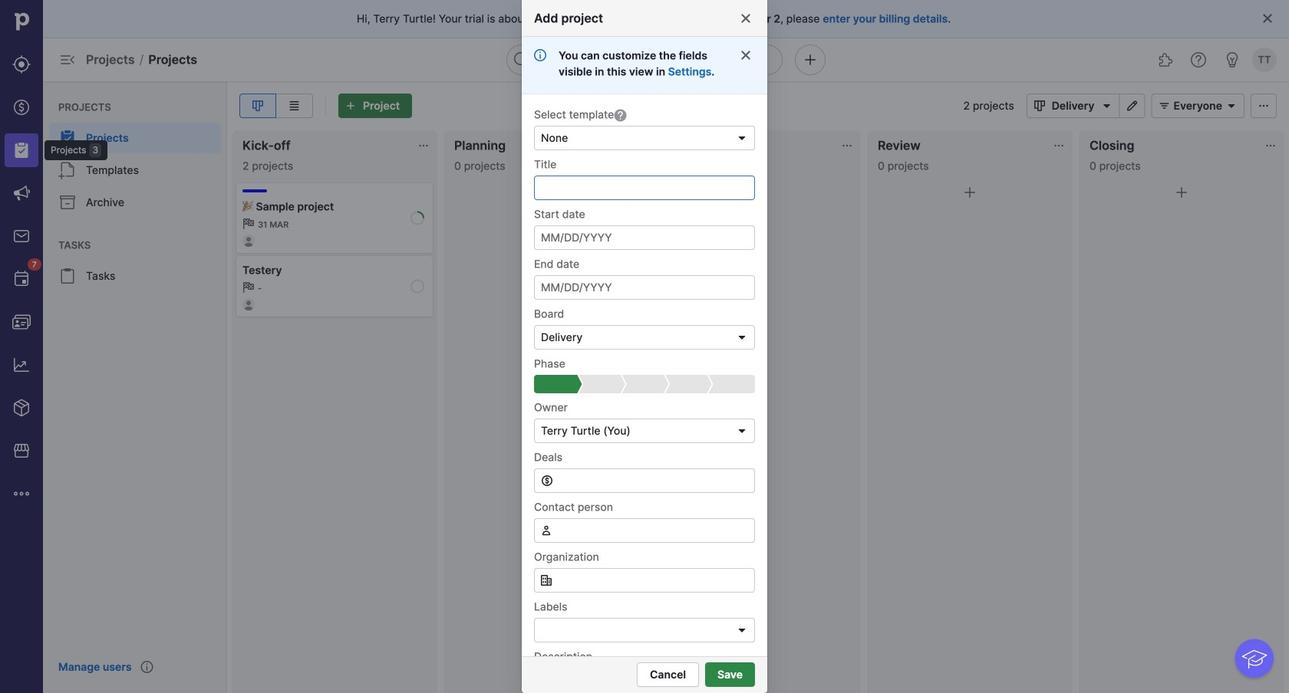Task type: locate. For each thing, give the bounding box(es) containing it.
1 vertical spatial color secondary image
[[243, 282, 255, 294]]

None text field
[[534, 176, 755, 200]]

0 horizontal spatial color secondary rgba image
[[1053, 140, 1065, 152]]

2 color undefined image from the top
[[58, 161, 77, 180]]

None field
[[534, 126, 755, 150], [534, 325, 755, 350], [534, 419, 755, 444], [534, 469, 755, 494], [534, 519, 755, 543], [534, 569, 755, 593], [534, 619, 755, 643], [534, 126, 755, 150], [534, 325, 755, 350], [534, 419, 755, 444], [534, 469, 755, 494], [534, 519, 755, 543], [534, 569, 755, 593]]

knowledge center bot, also known as kc bot is an onboarding assistant that allows you to see the list of onboarding items in one place for quick and easy reference. this improves your in-app experience. image
[[1235, 640, 1274, 678]]

projects image
[[12, 141, 31, 160]]

color info image
[[534, 49, 546, 61]]

insights image
[[12, 356, 31, 375]]

1 horizontal spatial color secondary rgba image
[[1265, 140, 1277, 152]]

edit board image
[[1123, 100, 1142, 112]]

color primary image
[[1262, 12, 1274, 25], [1155, 100, 1174, 112], [1223, 100, 1241, 112], [736, 132, 748, 144], [537, 183, 556, 202], [961, 183, 979, 202], [736, 332, 748, 344], [541, 475, 553, 487], [540, 575, 553, 587]]

color secondary image
[[243, 218, 255, 230], [243, 282, 255, 294]]

color undefined image
[[58, 129, 77, 147], [58, 161, 77, 180]]

closing element
[[707, 375, 755, 394]]

1 vertical spatial color undefined image
[[58, 161, 77, 180]]

color primary inverted image
[[342, 100, 360, 112]]

1 color secondary rgba image from the left
[[418, 140, 430, 152]]

color primary image
[[740, 49, 752, 61], [1031, 100, 1049, 112], [1098, 100, 1116, 112], [1255, 100, 1273, 112], [749, 183, 768, 202], [1173, 183, 1191, 202], [736, 425, 748, 437], [540, 525, 553, 537]]

0 vertical spatial color secondary image
[[243, 218, 255, 230]]

2 color secondary image from the top
[[243, 282, 255, 294]]

implementation element
[[621, 375, 669, 394]]

sales assistant image
[[1223, 51, 1242, 69]]

marketplace image
[[12, 442, 31, 461]]

0 horizontal spatial color secondary rgba image
[[418, 140, 430, 152]]

3 color secondary rgba image from the left
[[841, 140, 853, 152]]

none field open menu
[[534, 619, 755, 643]]

color muted image
[[614, 110, 627, 122]]

review element
[[664, 375, 712, 394]]

list image
[[285, 100, 304, 112]]

close image
[[740, 12, 752, 25]]

0 vertical spatial color undefined image
[[58, 129, 77, 147]]

menu item
[[43, 123, 227, 154], [0, 129, 43, 172]]

contacts image
[[12, 313, 31, 332]]

sales inbox image
[[12, 227, 31, 246]]

2 horizontal spatial color secondary rgba image
[[841, 140, 853, 152]]

dialog
[[0, 0, 1289, 694]]

color secondary rgba image
[[418, 140, 430, 152], [629, 140, 642, 152], [841, 140, 853, 152]]

color undefined image
[[58, 193, 77, 212], [58, 267, 77, 286], [12, 270, 31, 289]]

home image
[[10, 10, 33, 33]]

MM/DD/YYYY text field
[[534, 226, 755, 250]]

None text field
[[553, 470, 754, 493], [534, 519, 755, 543], [534, 569, 755, 593], [553, 470, 754, 493], [534, 519, 755, 543], [534, 569, 755, 593]]

deals image
[[12, 98, 31, 117]]

Search Pipedrive field
[[507, 45, 783, 75]]

menu
[[0, 0, 108, 694], [43, 81, 227, 694]]

1 horizontal spatial color secondary rgba image
[[629, 140, 642, 152]]

color secondary rgba image
[[1053, 140, 1065, 152], [1265, 140, 1277, 152]]

leads image
[[12, 55, 31, 74]]

info image
[[141, 662, 153, 674]]



Task type: describe. For each thing, give the bounding box(es) containing it.
open menu image
[[736, 625, 748, 637]]

planning element
[[577, 375, 625, 394]]

products image
[[12, 399, 31, 418]]

quick add image
[[801, 51, 820, 69]]

campaigns image
[[12, 184, 31, 203]]

1 color secondary image from the top
[[243, 218, 255, 230]]

2 color secondary rgba image from the left
[[629, 140, 642, 152]]

2 color secondary rgba image from the left
[[1265, 140, 1277, 152]]

more image
[[12, 485, 31, 503]]

1 color undefined image from the top
[[58, 129, 77, 147]]

kick-off element
[[534, 375, 582, 394]]

MM/DD/YYYY text field
[[534, 276, 755, 300]]

quick help image
[[1190, 51, 1208, 69]]

menu toggle image
[[58, 51, 77, 69]]

board image
[[249, 100, 267, 112]]

1 color secondary rgba image from the left
[[1053, 140, 1065, 152]]



Task type: vqa. For each thing, say whether or not it's contained in the screenshot.
Add deal options image
no



